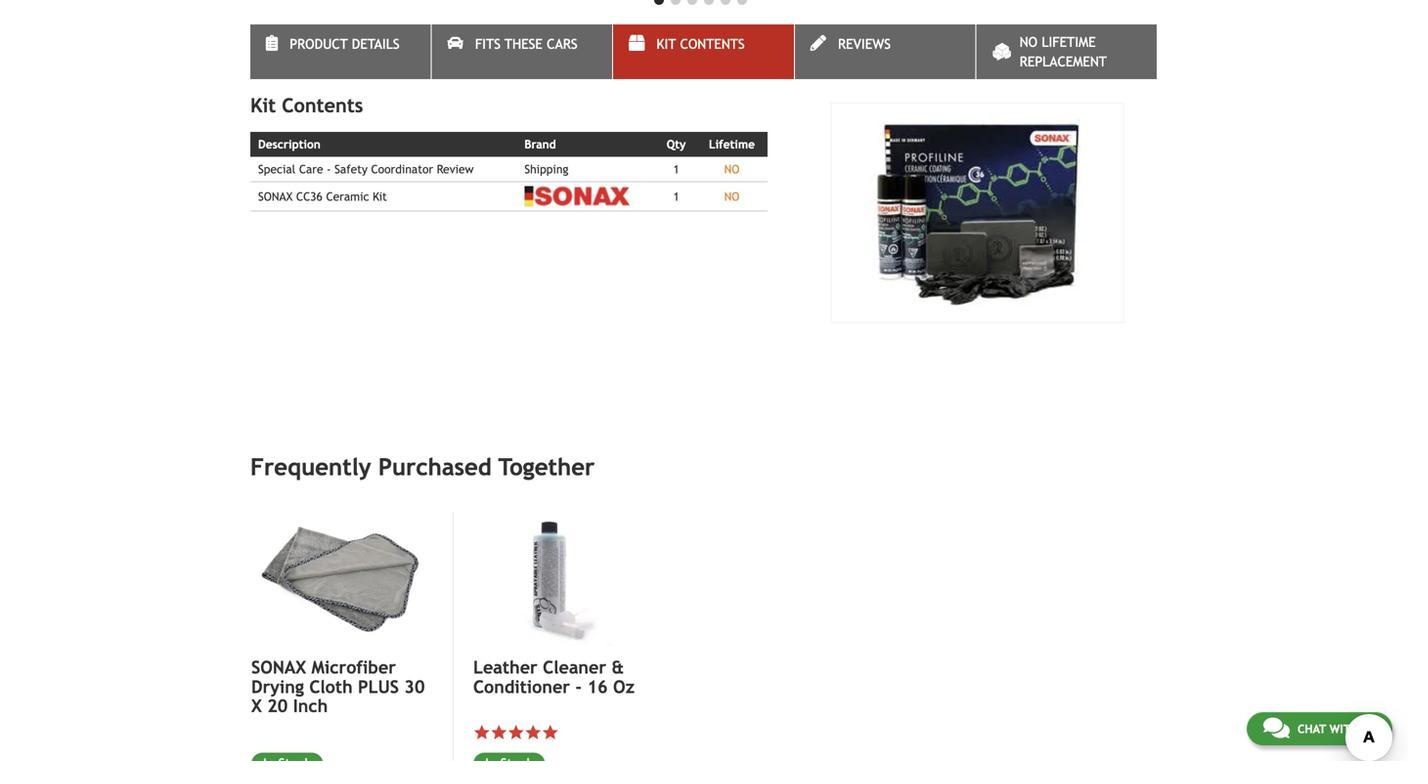 Task type: describe. For each thing, give the bounding box(es) containing it.
product details
[[290, 36, 400, 52]]

purchased
[[378, 454, 492, 481]]

ceramic
[[326, 190, 369, 203]]

care
[[299, 162, 323, 176]]

sonax microfiber drying cloth plus 30 x 20 inch
[[251, 658, 425, 717]]

1 star image from the left
[[490, 725, 508, 742]]

no for sonax cc36 ceramic kit
[[724, 190, 740, 203]]

special
[[258, 162, 296, 176]]

sonax for sonax microfiber drying cloth plus 30 x 20 inch
[[251, 658, 306, 678]]

special care - safety coordinator review
[[258, 162, 474, 176]]

1 for sonax cc36 ceramic kit
[[673, 190, 680, 203]]

2 star image from the left
[[508, 725, 525, 742]]

no for special care - safety coordinator review
[[724, 162, 740, 176]]

16
[[587, 677, 608, 698]]

leather cleaner & conditioner - 16 oz image
[[473, 512, 652, 646]]

description
[[258, 138, 321, 151]]

20
[[267, 697, 288, 717]]

1 star image from the left
[[473, 725, 490, 742]]

shipping
[[525, 162, 569, 176]]

fits
[[475, 36, 501, 52]]

sonax cc36 ceramic kit
[[258, 190, 387, 203]]

frequently purchased together
[[250, 454, 595, 481]]

&
[[612, 658, 624, 678]]

reviews
[[838, 36, 891, 52]]

review
[[437, 162, 474, 176]]

0 horizontal spatial contents
[[282, 94, 363, 117]]

frequently
[[250, 454, 371, 481]]

leather cleaner & conditioner - 16 oz link
[[473, 658, 652, 698]]

comments image
[[1264, 717, 1290, 740]]

microfiber
[[312, 658, 396, 678]]

cc36
[[296, 190, 323, 203]]

replacement
[[1020, 54, 1107, 70]]

leather cleaner & conditioner - 16 oz
[[473, 658, 635, 698]]

inch
[[293, 697, 328, 717]]

qty
[[667, 138, 686, 151]]

no lifetime replacement
[[1020, 34, 1107, 70]]

no lifetime replacement link
[[976, 25, 1157, 79]]

fits these cars
[[475, 36, 578, 52]]

these
[[505, 36, 543, 52]]

es#3559545 - 236941 - sonax cc36 ceramic kit - strengthen, protect and enhance your paint! - sonax - image
[[831, 103, 1124, 323]]

details
[[352, 36, 400, 52]]

safety
[[335, 162, 368, 176]]

sonax - corporate logo image
[[525, 186, 630, 207]]

lifetime inside no lifetime replacement
[[1042, 34, 1096, 50]]

conditioner
[[473, 677, 570, 698]]



Task type: locate. For each thing, give the bounding box(es) containing it.
lifetime up replacement
[[1042, 34, 1096, 50]]

1 vertical spatial kit
[[250, 94, 276, 117]]

1 vertical spatial 1
[[673, 190, 680, 203]]

1
[[673, 162, 680, 176], [673, 190, 680, 203]]

star image
[[473, 725, 490, 742], [525, 725, 542, 742]]

3 star image from the left
[[542, 725, 559, 742]]

chat
[[1298, 723, 1326, 736]]

30
[[404, 677, 425, 698]]

0 vertical spatial 1
[[673, 162, 680, 176]]

sonax up 20
[[251, 658, 306, 678]]

1 vertical spatial -
[[575, 677, 582, 698]]

1 vertical spatial lifetime
[[709, 138, 755, 151]]

fits these cars link
[[432, 25, 612, 79]]

no
[[1020, 34, 1038, 50], [724, 162, 740, 176], [724, 190, 740, 203]]

- left the 16 at the bottom left of the page
[[575, 677, 582, 698]]

0 horizontal spatial -
[[327, 162, 331, 176]]

coordinator
[[371, 162, 433, 176]]

1 vertical spatial sonax
[[251, 658, 306, 678]]

product
[[290, 36, 348, 52]]

1 horizontal spatial star image
[[525, 725, 542, 742]]

0 vertical spatial kit contents
[[657, 36, 745, 52]]

1 vertical spatial kit contents
[[250, 94, 363, 117]]

lifetime
[[1042, 34, 1096, 50], [709, 138, 755, 151]]

0 vertical spatial lifetime
[[1042, 34, 1096, 50]]

chat with us
[[1298, 723, 1376, 736]]

sonax down special
[[258, 190, 293, 203]]

plus
[[358, 677, 399, 698]]

0 vertical spatial -
[[327, 162, 331, 176]]

kit contents inside kit contents link
[[657, 36, 745, 52]]

with
[[1330, 723, 1359, 736]]

kit contents
[[657, 36, 745, 52], [250, 94, 363, 117]]

1 for special care - safety coordinator review
[[673, 162, 680, 176]]

0 horizontal spatial lifetime
[[709, 138, 755, 151]]

sonax for sonax cc36 ceramic kit
[[258, 190, 293, 203]]

2 horizontal spatial kit
[[657, 36, 676, 52]]

kit inside kit contents link
[[657, 36, 676, 52]]

kit
[[657, 36, 676, 52], [250, 94, 276, 117], [373, 190, 387, 203]]

star image
[[490, 725, 508, 742], [508, 725, 525, 742], [542, 725, 559, 742]]

sonax microfiber drying cloth plus 30 x 20 inch image
[[251, 512, 431, 647]]

reviews link
[[795, 25, 976, 79]]

2 vertical spatial kit
[[373, 190, 387, 203]]

- right care
[[327, 162, 331, 176]]

sonax inside sonax microfiber drying cloth plus 30 x 20 inch
[[251, 658, 306, 678]]

sonax microfiber drying cloth plus 30 x 20 inch link
[[251, 658, 431, 717]]

1 horizontal spatial lifetime
[[1042, 34, 1096, 50]]

cleaner
[[543, 658, 606, 678]]

cars
[[547, 36, 578, 52]]

contents
[[680, 36, 745, 52], [282, 94, 363, 117]]

2 1 from the top
[[673, 190, 680, 203]]

0 horizontal spatial kit contents
[[250, 94, 363, 117]]

1 horizontal spatial contents
[[680, 36, 745, 52]]

leather
[[473, 658, 538, 678]]

0 vertical spatial contents
[[680, 36, 745, 52]]

brand
[[525, 138, 556, 151]]

lifetime right the qty
[[709, 138, 755, 151]]

1 vertical spatial no
[[724, 162, 740, 176]]

chat with us link
[[1247, 713, 1393, 746]]

1 horizontal spatial -
[[575, 677, 582, 698]]

- inside leather cleaner & conditioner - 16 oz
[[575, 677, 582, 698]]

us
[[1362, 723, 1376, 736]]

product details link
[[250, 25, 431, 79]]

0 horizontal spatial star image
[[473, 725, 490, 742]]

1 vertical spatial contents
[[282, 94, 363, 117]]

sonax
[[258, 190, 293, 203], [251, 658, 306, 678]]

together
[[499, 454, 595, 481]]

2 star image from the left
[[525, 725, 542, 742]]

1 horizontal spatial kit contents
[[657, 36, 745, 52]]

2 vertical spatial no
[[724, 190, 740, 203]]

kit contents link
[[613, 25, 794, 79]]

x
[[251, 697, 262, 717]]

oz
[[613, 677, 635, 698]]

0 vertical spatial kit
[[657, 36, 676, 52]]

1 1 from the top
[[673, 162, 680, 176]]

1 horizontal spatial kit
[[373, 190, 387, 203]]

0 horizontal spatial kit
[[250, 94, 276, 117]]

drying
[[251, 677, 304, 698]]

cloth
[[309, 677, 353, 698]]

no inside no lifetime replacement
[[1020, 34, 1038, 50]]

0 vertical spatial no
[[1020, 34, 1038, 50]]

0 vertical spatial sonax
[[258, 190, 293, 203]]

-
[[327, 162, 331, 176], [575, 677, 582, 698]]



Task type: vqa. For each thing, say whether or not it's contained in the screenshot.
the topmost no
yes



